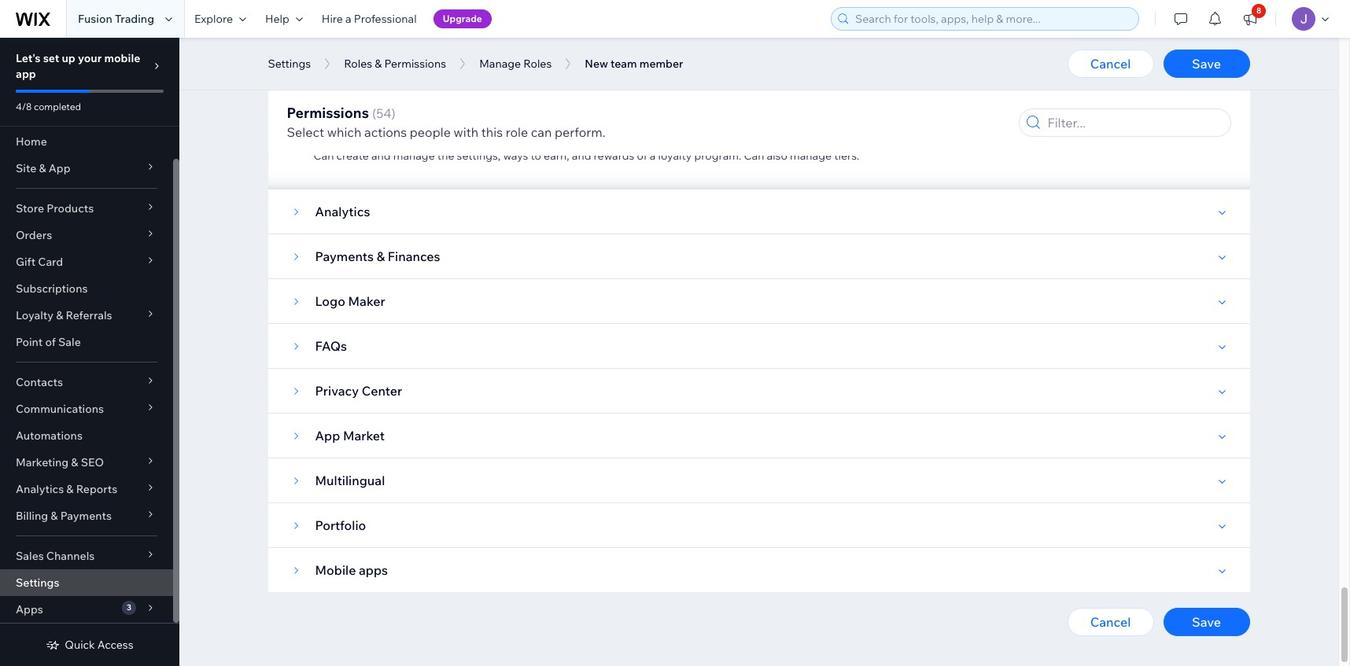 Task type: vqa. For each thing, say whether or not it's contained in the screenshot.
'cannot'
no



Task type: describe. For each thing, give the bounding box(es) containing it.
marketing & seo
[[16, 456, 104, 470]]

sidebar element
[[0, 38, 179, 667]]

can
[[531, 124, 552, 140]]

& for payments
[[377, 249, 385, 265]]

permissions inside button
[[385, 57, 447, 71]]

create
[[337, 149, 369, 163]]

fusion
[[78, 12, 112, 26]]

3
[[127, 603, 131, 613]]

automations
[[16, 429, 83, 443]]

Search for tools, apps, help & more... field
[[851, 8, 1134, 30]]

this
[[482, 124, 503, 140]]

2 horizontal spatial and
[[572, 149, 592, 163]]

mobile
[[315, 563, 356, 579]]

point of sale link
[[0, 329, 173, 356]]

privacy
[[315, 383, 359, 399]]

earn,
[[544, 149, 570, 163]]

completed
[[34, 101, 81, 113]]

subscriptions link
[[0, 276, 173, 302]]

1 vertical spatial app
[[315, 428, 340, 444]]

people
[[410, 124, 451, 140]]

point of sale
[[16, 335, 81, 350]]

on.
[[686, 35, 702, 50]]

sales
[[16, 550, 44, 564]]

quick access button
[[46, 638, 134, 653]]

settings for settings button
[[268, 57, 311, 71]]

cancel for first cancel button from the top
[[1091, 56, 1132, 72]]

point
[[16, 335, 43, 350]]

8
[[1257, 6, 1262, 16]]

manage for loyalty
[[314, 131, 362, 147]]

member
[[640, 57, 684, 71]]

settings,
[[457, 149, 501, 163]]

4/8
[[16, 101, 32, 113]]

turned
[[649, 35, 683, 50]]

manage loyalty can create and manage the settings, ways to earn, and rewards of a loyalty program. can also manage tiers.
[[314, 131, 860, 163]]

8 button
[[1234, 0, 1268, 38]]

orders button
[[0, 222, 173, 249]]

ways
[[503, 149, 529, 163]]

let's
[[16, 51, 41, 65]]

logo maker
[[315, 294, 385, 309]]

1 manage from the left
[[393, 149, 435, 163]]

of inside sidebar element
[[45, 335, 56, 350]]

logo
[[315, 294, 346, 309]]

actions
[[364, 124, 407, 140]]

site & app
[[16, 161, 71, 176]]

this permission is required because manage site members is turned on.
[[333, 35, 702, 50]]

new team member
[[585, 57, 684, 71]]

hire a professional link
[[312, 0, 426, 38]]

gift card
[[16, 255, 63, 269]]

app market
[[315, 428, 385, 444]]

can left also
[[744, 149, 765, 163]]

settings link
[[0, 570, 173, 597]]

manage roles
[[480, 57, 552, 71]]

sales channels button
[[0, 543, 173, 570]]

settings button
[[260, 52, 319, 76]]

payments & finances
[[315, 249, 441, 265]]

hire
[[322, 12, 343, 26]]

analytics for analytics
[[315, 204, 370, 220]]

trading
[[115, 12, 154, 26]]

required
[[426, 35, 470, 50]]

permissions ( 54 ) select which actions people with this role can perform.
[[287, 104, 606, 140]]

analytics & reports button
[[0, 476, 173, 503]]

loyalty & referrals button
[[0, 302, 173, 329]]

because
[[472, 35, 516, 50]]

& for loyalty
[[56, 309, 63, 323]]

the inside manage video maker can create, edit and publish videos with the video maker.
[[519, 92, 536, 106]]

members
[[586, 35, 635, 50]]

maker.
[[572, 92, 606, 106]]

& for marketing
[[71, 456, 78, 470]]

4/8 completed
[[16, 101, 81, 113]]

with inside manage video maker can create, edit and publish videos with the video maker.
[[495, 92, 517, 106]]

hire a professional
[[322, 12, 417, 26]]

edit
[[374, 92, 394, 106]]

site inside "popup button"
[[16, 161, 36, 176]]

can left create
[[314, 149, 334, 163]]

app inside "popup button"
[[49, 161, 71, 176]]

analytics for analytics & reports
[[16, 483, 64, 497]]

publish
[[419, 92, 456, 106]]

loyalty inside dropdown button
[[16, 309, 54, 323]]

a inside manage loyalty can create and manage the settings, ways to earn, and rewards of a loyalty program. can also manage tiers.
[[650, 149, 656, 163]]

analytics & reports
[[16, 483, 117, 497]]

professional
[[354, 12, 417, 26]]

upgrade
[[443, 13, 482, 24]]

payments inside dropdown button
[[60, 509, 112, 524]]

loyalty inside manage loyalty can create and manage the settings, ways to earn, and rewards of a loyalty program. can also manage tiers.
[[365, 131, 408, 147]]

finances
[[388, 249, 441, 265]]

of inside manage loyalty can create and manage the settings, ways to earn, and rewards of a loyalty program. can also manage tiers.
[[637, 149, 648, 163]]

which
[[327, 124, 362, 140]]

2 cancel button from the top
[[1068, 609, 1155, 637]]

billing
[[16, 509, 48, 524]]

faqs
[[315, 339, 347, 354]]

roles & permissions button
[[336, 52, 454, 76]]

1 roles from the left
[[344, 57, 372, 71]]

fusion trading
[[78, 12, 154, 26]]

store products
[[16, 202, 94, 216]]

create,
[[337, 92, 372, 106]]

manage site members button
[[516, 35, 638, 50]]

help
[[265, 12, 290, 26]]

quick access
[[65, 638, 134, 653]]

1 vertical spatial video
[[539, 92, 569, 106]]

communications button
[[0, 396, 173, 423]]



Task type: locate. For each thing, give the bounding box(es) containing it.
1 vertical spatial payments
[[60, 509, 112, 524]]

subscriptions
[[16, 282, 88, 296]]

save for save "button" associated with first cancel button from the bottom
[[1193, 615, 1222, 631]]

is left the required
[[416, 35, 424, 50]]

the up role
[[519, 92, 536, 106]]

1 vertical spatial cancel
[[1091, 615, 1132, 631]]

center
[[362, 383, 402, 399]]

settings down sales
[[16, 576, 59, 590]]

contacts button
[[0, 369, 173, 396]]

contacts
[[16, 376, 63, 390]]

manage right also
[[790, 149, 832, 163]]

1 is from the left
[[416, 35, 424, 50]]

save button for first cancel button from the top
[[1164, 50, 1251, 78]]

with
[[495, 92, 517, 106], [454, 124, 479, 140]]

None checkbox
[[287, 73, 300, 106], [287, 130, 300, 163], [287, 73, 300, 106], [287, 130, 300, 163]]

0 vertical spatial app
[[49, 161, 71, 176]]

0 vertical spatial with
[[495, 92, 517, 106]]

0 vertical spatial a
[[346, 12, 352, 26]]

with left "this"
[[454, 124, 479, 140]]

1 horizontal spatial a
[[650, 149, 656, 163]]

0 vertical spatial site
[[563, 35, 583, 50]]

1 vertical spatial loyalty
[[16, 309, 54, 323]]

0 vertical spatial payments
[[315, 249, 374, 265]]

videos
[[459, 92, 493, 106]]

with inside the 'permissions ( 54 ) select which actions people with this role can perform.'
[[454, 124, 479, 140]]

1 vertical spatial settings
[[16, 576, 59, 590]]

manage up manage roles button
[[519, 35, 561, 50]]

Filter... field
[[1044, 109, 1226, 136]]

payments down analytics & reports dropdown button
[[60, 509, 112, 524]]

1 vertical spatial a
[[650, 149, 656, 163]]

this
[[333, 35, 354, 50]]

0 horizontal spatial manage
[[393, 149, 435, 163]]

permissions inside the 'permissions ( 54 ) select which actions people with this role can perform.'
[[287, 104, 369, 122]]

video up 'edit'
[[365, 75, 400, 91]]

1 vertical spatial the
[[438, 149, 455, 163]]

0 horizontal spatial loyalty
[[16, 309, 54, 323]]

team
[[611, 57, 637, 71]]

1 horizontal spatial with
[[495, 92, 517, 106]]

store products button
[[0, 195, 173, 222]]

loyalty
[[365, 131, 408, 147], [16, 309, 54, 323]]

0 horizontal spatial payments
[[60, 509, 112, 524]]

0 horizontal spatial of
[[45, 335, 56, 350]]

2 is from the left
[[638, 35, 646, 50]]

manage down people
[[393, 149, 435, 163]]

role
[[506, 124, 528, 140]]

set
[[43, 51, 59, 65]]

maker
[[403, 75, 440, 91], [348, 294, 385, 309]]

app left market
[[315, 428, 340, 444]]

analytics
[[315, 204, 370, 220], [16, 483, 64, 497]]

save button for first cancel button from the bottom
[[1164, 609, 1251, 637]]

& down subscriptions
[[56, 309, 63, 323]]

0 vertical spatial permissions
[[385, 57, 447, 71]]

manage down "because"
[[480, 57, 521, 71]]

manage video maker can create, edit and publish videos with the video maker.
[[314, 75, 606, 106]]

is up new team member button on the top
[[638, 35, 646, 50]]

app
[[16, 67, 36, 81]]

2 cancel from the top
[[1091, 615, 1132, 631]]

and right )
[[397, 92, 416, 106]]

site left members
[[563, 35, 583, 50]]

perform.
[[555, 124, 606, 140]]

0 horizontal spatial settings
[[16, 576, 59, 590]]

1 horizontal spatial payments
[[315, 249, 374, 265]]

site
[[563, 35, 583, 50], [16, 161, 36, 176]]

manage inside manage video maker can create, edit and publish videos with the video maker.
[[314, 75, 362, 91]]

manage
[[393, 149, 435, 163], [790, 149, 832, 163]]

2 save from the top
[[1193, 615, 1222, 631]]

billing & payments button
[[0, 503, 173, 530]]

manage up create,
[[314, 75, 362, 91]]

2 save button from the top
[[1164, 609, 1251, 637]]

0 horizontal spatial site
[[16, 161, 36, 176]]

0 horizontal spatial a
[[346, 12, 352, 26]]

save for first cancel button from the top's save "button"
[[1193, 56, 1222, 72]]

1 horizontal spatial and
[[397, 92, 416, 106]]

a left loyalty
[[650, 149, 656, 163]]

1 vertical spatial save button
[[1164, 609, 1251, 637]]

1 horizontal spatial maker
[[403, 75, 440, 91]]

0 vertical spatial the
[[519, 92, 536, 106]]

1 horizontal spatial loyalty
[[365, 131, 408, 147]]

app down home 'link'
[[49, 161, 71, 176]]

0 vertical spatial video
[[365, 75, 400, 91]]

1 horizontal spatial app
[[315, 428, 340, 444]]

settings down help button
[[268, 57, 311, 71]]

home
[[16, 135, 47, 149]]

0 vertical spatial analytics
[[315, 204, 370, 220]]

& for billing
[[51, 509, 58, 524]]

loyalty up point
[[16, 309, 54, 323]]

market
[[343, 428, 385, 444]]

cancel for first cancel button from the bottom
[[1091, 615, 1132, 631]]

help button
[[256, 0, 312, 38]]

& inside "popup button"
[[39, 161, 46, 176]]

& left seo
[[71, 456, 78, 470]]

&
[[375, 57, 382, 71], [39, 161, 46, 176], [377, 249, 385, 265], [56, 309, 63, 323], [71, 456, 78, 470], [66, 483, 74, 497], [51, 509, 58, 524]]

can
[[314, 92, 334, 106], [314, 149, 334, 163], [744, 149, 765, 163]]

orders
[[16, 228, 52, 242]]

permissions up which
[[287, 104, 369, 122]]

maker right logo
[[348, 294, 385, 309]]

0 horizontal spatial video
[[365, 75, 400, 91]]

1 vertical spatial with
[[454, 124, 479, 140]]

a
[[346, 12, 352, 26], [650, 149, 656, 163]]

loyalty down 54
[[365, 131, 408, 147]]

explore
[[194, 12, 233, 26]]

with right the videos
[[495, 92, 517, 106]]

is
[[416, 35, 424, 50], [638, 35, 646, 50]]

1 horizontal spatial is
[[638, 35, 646, 50]]

0 vertical spatial save
[[1193, 56, 1222, 72]]

0 horizontal spatial app
[[49, 161, 71, 176]]

and down actions
[[372, 149, 391, 163]]

1 cancel button from the top
[[1068, 50, 1155, 78]]

0 horizontal spatial the
[[438, 149, 455, 163]]

roles
[[344, 57, 372, 71], [524, 57, 552, 71]]

0 horizontal spatial analytics
[[16, 483, 64, 497]]

1 horizontal spatial settings
[[268, 57, 311, 71]]

manage
[[519, 35, 561, 50], [480, 57, 521, 71], [314, 75, 362, 91], [314, 131, 362, 147]]

a right hire
[[346, 12, 352, 26]]

0 vertical spatial settings
[[268, 57, 311, 71]]

0 horizontal spatial is
[[416, 35, 424, 50]]

card
[[38, 255, 63, 269]]

0 horizontal spatial permissions
[[287, 104, 369, 122]]

& for roles
[[375, 57, 382, 71]]

& inside dropdown button
[[56, 309, 63, 323]]

settings inside button
[[268, 57, 311, 71]]

apps
[[16, 603, 43, 617]]

1 save button from the top
[[1164, 50, 1251, 78]]

mobile
[[104, 51, 140, 65]]

manage up create
[[314, 131, 362, 147]]

select
[[287, 124, 324, 140]]

privacy center
[[315, 383, 402, 399]]

1 save from the top
[[1193, 56, 1222, 72]]

1 vertical spatial permissions
[[287, 104, 369, 122]]

payments up 'logo maker'
[[315, 249, 374, 265]]

of right rewards
[[637, 149, 648, 163]]

manage inside button
[[480, 57, 521, 71]]

2 roles from the left
[[524, 57, 552, 71]]

loyalty
[[659, 149, 692, 163]]

0 vertical spatial of
[[637, 149, 648, 163]]

settings inside sidebar element
[[16, 576, 59, 590]]

0 horizontal spatial maker
[[348, 294, 385, 309]]

1 horizontal spatial the
[[519, 92, 536, 106]]

communications
[[16, 402, 104, 416]]

analytics inside dropdown button
[[16, 483, 64, 497]]

1 vertical spatial maker
[[348, 294, 385, 309]]

marketing & seo button
[[0, 450, 173, 476]]

roles down this
[[344, 57, 372, 71]]

loyalty & referrals
[[16, 309, 112, 323]]

1 horizontal spatial site
[[563, 35, 583, 50]]

& inside button
[[375, 57, 382, 71]]

can left create,
[[314, 92, 334, 106]]

1 vertical spatial site
[[16, 161, 36, 176]]

of left sale
[[45, 335, 56, 350]]

cancel
[[1091, 56, 1132, 72], [1091, 615, 1132, 631]]

1 horizontal spatial of
[[637, 149, 648, 163]]

0 horizontal spatial roles
[[344, 57, 372, 71]]

video left maker.
[[539, 92, 569, 106]]

and inside manage video maker can create, edit and publish videos with the video maker.
[[397, 92, 416, 106]]

0 vertical spatial cancel
[[1091, 56, 1132, 72]]

channels
[[46, 550, 95, 564]]

roles down this permission is required because manage site members is turned on.
[[524, 57, 552, 71]]

reports
[[76, 483, 117, 497]]

(
[[372, 105, 376, 121]]

settings
[[268, 57, 311, 71], [16, 576, 59, 590]]

manage for roles
[[480, 57, 521, 71]]

settings for settings link
[[16, 576, 59, 590]]

0 horizontal spatial with
[[454, 124, 479, 140]]

can inside manage video maker can create, edit and publish videos with the video maker.
[[314, 92, 334, 106]]

permission
[[356, 35, 413, 50]]

your
[[78, 51, 102, 65]]

mobile apps
[[315, 563, 388, 579]]

cancel button
[[1068, 50, 1155, 78], [1068, 609, 1155, 637]]

maker inside manage video maker can create, edit and publish videos with the video maker.
[[403, 75, 440, 91]]

manage roles button
[[472, 52, 560, 76]]

0 horizontal spatial and
[[372, 149, 391, 163]]

0 vertical spatial maker
[[403, 75, 440, 91]]

)
[[392, 105, 396, 121]]

up
[[62, 51, 75, 65]]

1 horizontal spatial manage
[[790, 149, 832, 163]]

of
[[637, 149, 648, 163], [45, 335, 56, 350]]

& left reports
[[66, 483, 74, 497]]

& for site
[[39, 161, 46, 176]]

& down permission
[[375, 57, 382, 71]]

the down people
[[438, 149, 455, 163]]

access
[[97, 638, 134, 653]]

save button
[[1164, 50, 1251, 78], [1164, 609, 1251, 637]]

None checkbox
[[287, 0, 300, 50]]

analytics down create
[[315, 204, 370, 220]]

1 vertical spatial cancel button
[[1068, 609, 1155, 637]]

2 manage from the left
[[790, 149, 832, 163]]

& down home
[[39, 161, 46, 176]]

1 horizontal spatial video
[[539, 92, 569, 106]]

rewards
[[594, 149, 635, 163]]

marketing
[[16, 456, 69, 470]]

1 vertical spatial save
[[1193, 615, 1222, 631]]

& right billing
[[51, 509, 58, 524]]

save
[[1193, 56, 1222, 72], [1193, 615, 1222, 631]]

new team member button
[[577, 52, 692, 76]]

manage for video
[[314, 75, 362, 91]]

permissions down permission
[[385, 57, 447, 71]]

0 vertical spatial loyalty
[[365, 131, 408, 147]]

& for analytics
[[66, 483, 74, 497]]

store
[[16, 202, 44, 216]]

let's set up your mobile app
[[16, 51, 140, 81]]

1 vertical spatial of
[[45, 335, 56, 350]]

gift card button
[[0, 249, 173, 276]]

0 vertical spatial cancel button
[[1068, 50, 1155, 78]]

products
[[47, 202, 94, 216]]

the
[[519, 92, 536, 106], [438, 149, 455, 163]]

1 horizontal spatial analytics
[[315, 204, 370, 220]]

analytics down marketing in the left bottom of the page
[[16, 483, 64, 497]]

the inside manage loyalty can create and manage the settings, ways to earn, and rewards of a loyalty program. can also manage tiers.
[[438, 149, 455, 163]]

1 horizontal spatial permissions
[[385, 57, 447, 71]]

1 cancel from the top
[[1091, 56, 1132, 72]]

apps
[[359, 563, 388, 579]]

1 vertical spatial analytics
[[16, 483, 64, 497]]

0 vertical spatial save button
[[1164, 50, 1251, 78]]

and
[[397, 92, 416, 106], [372, 149, 391, 163], [572, 149, 592, 163]]

& inside dropdown button
[[71, 456, 78, 470]]

and down perform.
[[572, 149, 592, 163]]

manage inside manage loyalty can create and manage the settings, ways to earn, and rewards of a loyalty program. can also manage tiers.
[[314, 131, 362, 147]]

& left finances
[[377, 249, 385, 265]]

site down home
[[16, 161, 36, 176]]

maker up publish
[[403, 75, 440, 91]]

1 horizontal spatial roles
[[524, 57, 552, 71]]

upgrade button
[[433, 9, 492, 28]]

site & app button
[[0, 155, 173, 182]]



